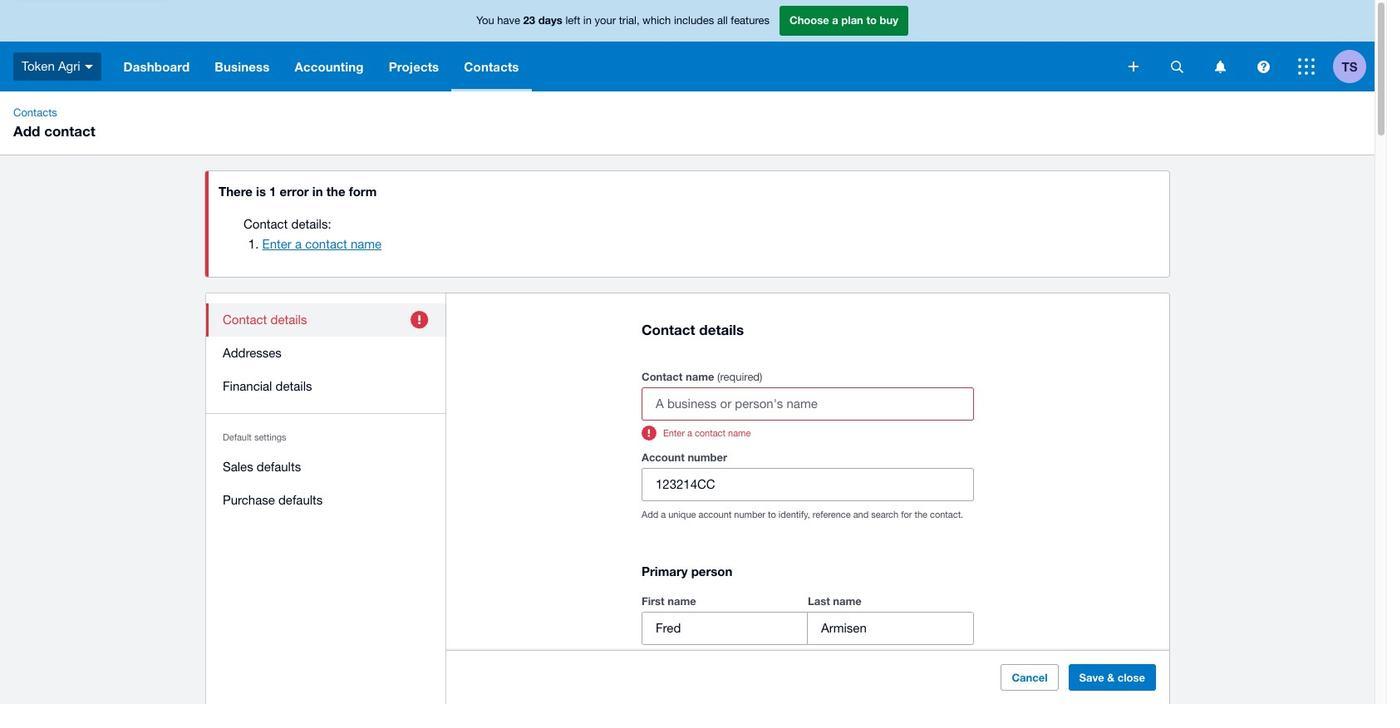 Task type: locate. For each thing, give the bounding box(es) containing it.
in
[[584, 14, 592, 27], [312, 184, 323, 199]]

contact inside the contact details : enter a contact name
[[305, 237, 347, 251]]

0 horizontal spatial svg image
[[1171, 60, 1184, 73]]

to
[[867, 14, 877, 27], [768, 510, 776, 520]]

enter a contact name
[[663, 428, 751, 438]]

save & close button
[[1069, 664, 1157, 691]]

1 vertical spatial number
[[734, 510, 766, 520]]

0 horizontal spatial enter
[[262, 237, 292, 251]]

group
[[642, 591, 974, 645]]

Last name field
[[808, 613, 974, 645]]

1 horizontal spatial in
[[584, 14, 592, 27]]

projects button
[[376, 42, 452, 91]]

add left unique
[[642, 510, 659, 520]]

banner
[[0, 0, 1375, 91]]

svg image
[[1299, 58, 1315, 75], [1171, 60, 1184, 73], [1258, 60, 1270, 73]]

1 horizontal spatial the
[[915, 510, 928, 520]]

0 vertical spatial contact
[[44, 122, 95, 140]]

sales defaults link
[[206, 451, 446, 484]]

defaults inside purchase defaults link
[[278, 493, 323, 507]]

token
[[22, 59, 55, 73]]

enter up account number
[[663, 428, 685, 438]]

1 vertical spatial the
[[915, 510, 928, 520]]

0 vertical spatial defaults
[[257, 460, 301, 474]]

name for first name
[[668, 595, 696, 608]]

there
[[219, 184, 253, 199]]

0 vertical spatial in
[[584, 14, 592, 27]]

enter
[[262, 237, 292, 251], [663, 428, 685, 438]]

last name
[[808, 595, 862, 608]]

contacts for contacts add contact
[[13, 106, 57, 119]]

enter a contact name link
[[262, 237, 382, 251]]

2 horizontal spatial svg image
[[1299, 58, 1315, 75]]

name inside the contact details : enter a contact name
[[351, 237, 382, 251]]

a up account number
[[688, 428, 692, 438]]

contact down is
[[244, 217, 288, 231]]

name right 'first'
[[668, 595, 696, 608]]

all
[[717, 14, 728, 27]]

0 horizontal spatial contact
[[44, 122, 95, 140]]

token agri
[[22, 59, 80, 73]]

contact details up addresses
[[223, 313, 307, 327]]

details inside the financial details link
[[276, 379, 312, 393]]

a
[[832, 14, 839, 27], [295, 237, 302, 251], [688, 428, 692, 438], [661, 510, 666, 520]]

contact down :
[[305, 237, 347, 251]]

name
[[351, 237, 382, 251], [686, 370, 715, 383], [728, 428, 751, 438], [668, 595, 696, 608], [833, 595, 862, 608]]

enter down 1
[[262, 237, 292, 251]]

defaults for purchase defaults
[[278, 493, 323, 507]]

sales
[[223, 460, 253, 474]]

contact inside contacts add contact
[[44, 122, 95, 140]]

name left (required)
[[686, 370, 715, 383]]

contact down contacts link
[[44, 122, 95, 140]]

svg image
[[1215, 60, 1226, 73], [1129, 62, 1139, 72], [84, 65, 93, 69]]

0 horizontal spatial svg image
[[84, 65, 93, 69]]

person
[[691, 564, 733, 579]]

2 vertical spatial contact
[[695, 428, 726, 438]]

details up (required)
[[699, 321, 744, 338]]

first
[[642, 595, 665, 608]]

1 vertical spatial contact
[[305, 237, 347, 251]]

contact details up contact name (required)
[[642, 321, 744, 338]]

cancel button
[[1001, 664, 1059, 691]]

contacts inside contacts dropdown button
[[464, 59, 519, 74]]

0 vertical spatial to
[[867, 14, 877, 27]]

contact
[[244, 217, 288, 231], [223, 313, 267, 327], [642, 321, 696, 338], [642, 370, 683, 383]]

first name
[[642, 595, 696, 608]]

contact inside the contact details : enter a contact name
[[244, 217, 288, 231]]

a for add
[[661, 510, 666, 520]]

0 horizontal spatial the
[[327, 184, 345, 199]]

add
[[13, 122, 40, 140], [642, 510, 659, 520]]

0 vertical spatial number
[[688, 451, 728, 464]]

0 horizontal spatial add
[[13, 122, 40, 140]]

1 horizontal spatial svg image
[[1258, 60, 1270, 73]]

details
[[291, 217, 328, 231], [271, 313, 307, 327], [699, 321, 744, 338], [276, 379, 312, 393]]

contact up enter a contact name on the bottom
[[642, 370, 683, 383]]

name right last at bottom
[[833, 595, 862, 608]]

1 horizontal spatial svg image
[[1129, 62, 1139, 72]]

search
[[872, 510, 899, 520]]

1 vertical spatial enter
[[663, 428, 685, 438]]

details up enter a contact name link
[[291, 217, 328, 231]]

primary person
[[642, 564, 733, 579]]

purchase defaults link
[[206, 484, 446, 517]]

1 vertical spatial defaults
[[278, 493, 323, 507]]

contacts inside contacts add contact
[[13, 106, 57, 119]]

have
[[497, 14, 520, 27]]

to left identify,
[[768, 510, 776, 520]]

0 horizontal spatial contact details
[[223, 313, 307, 327]]

save
[[1080, 671, 1105, 684]]

you have 23 days left in your trial, which includes all features
[[476, 14, 770, 27]]

1 horizontal spatial contacts
[[464, 59, 519, 74]]

a for enter
[[688, 428, 692, 438]]

is
[[256, 184, 266, 199]]

contacts down token
[[13, 106, 57, 119]]

0 horizontal spatial contacts
[[13, 106, 57, 119]]

number down enter a contact name on the bottom
[[688, 451, 728, 464]]

contact
[[44, 122, 95, 140], [305, 237, 347, 251], [695, 428, 726, 438]]

details up addresses
[[271, 313, 307, 327]]

name down form
[[351, 237, 382, 251]]

there is 1 error in the form
[[219, 184, 377, 199]]

defaults down settings
[[257, 460, 301, 474]]

0 horizontal spatial in
[[312, 184, 323, 199]]

contact details
[[223, 313, 307, 327], [642, 321, 744, 338]]

1 vertical spatial contacts
[[13, 106, 57, 119]]

0 vertical spatial contacts
[[464, 59, 519, 74]]

A business or person's name field
[[643, 388, 974, 420]]

addresses link
[[206, 337, 446, 370]]

number
[[688, 451, 728, 464], [734, 510, 766, 520]]

0 horizontal spatial to
[[768, 510, 776, 520]]

close
[[1118, 671, 1146, 684]]

Account number field
[[643, 469, 974, 501]]

contact up account number
[[695, 428, 726, 438]]

2 horizontal spatial contact
[[695, 428, 726, 438]]

in right left
[[584, 14, 592, 27]]

for
[[901, 510, 912, 520]]

in right error at the top of the page
[[312, 184, 323, 199]]

0 vertical spatial enter
[[262, 237, 292, 251]]

settings
[[254, 432, 287, 442]]

0 vertical spatial the
[[327, 184, 345, 199]]

plan
[[842, 14, 864, 27]]

defaults down sales defaults link
[[278, 493, 323, 507]]

which
[[643, 14, 671, 27]]

the left form
[[327, 184, 345, 199]]

:
[[328, 217, 331, 231]]

a left plan
[[832, 14, 839, 27]]

a left unique
[[661, 510, 666, 520]]

menu
[[206, 293, 446, 527]]

add inside contacts add contact
[[13, 122, 40, 140]]

1 horizontal spatial add
[[642, 510, 659, 520]]

save & close
[[1080, 671, 1146, 684]]

the
[[327, 184, 345, 199], [915, 510, 928, 520]]

defaults for sales defaults
[[257, 460, 301, 474]]

details down the addresses 'link' at the left of page
[[276, 379, 312, 393]]

number right account
[[734, 510, 766, 520]]

menu containing contact details
[[206, 293, 446, 527]]

error
[[280, 184, 309, 199]]

a down there is 1 error in the form
[[295, 237, 302, 251]]

details inside contact details link
[[271, 313, 307, 327]]

defaults inside sales defaults link
[[257, 460, 301, 474]]

1 horizontal spatial contact
[[305, 237, 347, 251]]

contacts
[[464, 59, 519, 74], [13, 106, 57, 119]]

the right the for
[[915, 510, 928, 520]]

contacts down you
[[464, 59, 519, 74]]

defaults
[[257, 460, 301, 474], [278, 493, 323, 507]]

1 vertical spatial in
[[312, 184, 323, 199]]

group containing first name
[[642, 591, 974, 645]]

0 vertical spatial add
[[13, 122, 40, 140]]

trial,
[[619, 14, 640, 27]]

add down contacts link
[[13, 122, 40, 140]]

to left buy on the top right of page
[[867, 14, 877, 27]]



Task type: vqa. For each thing, say whether or not it's contained in the screenshot.
'Contacts Add Contact'
yes



Task type: describe. For each thing, give the bounding box(es) containing it.
banner containing ts
[[0, 0, 1375, 91]]

(required)
[[718, 371, 763, 383]]

name for last name
[[833, 595, 862, 608]]

0 horizontal spatial number
[[688, 451, 728, 464]]

left
[[566, 14, 581, 27]]

financial details
[[223, 379, 312, 393]]

identify,
[[779, 510, 810, 520]]

financial details link
[[206, 370, 446, 403]]

svg image inside token agri popup button
[[84, 65, 93, 69]]

features
[[731, 14, 770, 27]]

account
[[699, 510, 732, 520]]

a inside the contact details : enter a contact name
[[295, 237, 302, 251]]

name down (required)
[[728, 428, 751, 438]]

add a unique account number to identify, reference and search for the contact.
[[642, 510, 964, 520]]

1 horizontal spatial number
[[734, 510, 766, 520]]

you
[[476, 14, 494, 27]]

1 horizontal spatial enter
[[663, 428, 685, 438]]

choose
[[790, 14, 829, 27]]

dashboard
[[124, 59, 190, 74]]

last
[[808, 595, 830, 608]]

accounting button
[[282, 42, 376, 91]]

business button
[[202, 42, 282, 91]]

unique
[[669, 510, 696, 520]]

ts
[[1342, 59, 1358, 74]]

choose a plan to buy
[[790, 14, 899, 27]]

addresses
[[223, 346, 282, 360]]

contact for add
[[44, 122, 95, 140]]

projects
[[389, 59, 439, 74]]

in inside you have 23 days left in your trial, which includes all features
[[584, 14, 592, 27]]

contacts add contact
[[13, 106, 95, 140]]

sales defaults
[[223, 460, 301, 474]]

primary
[[642, 564, 688, 579]]

purchase defaults
[[223, 493, 323, 507]]

agri
[[58, 59, 80, 73]]

First name field
[[643, 613, 807, 645]]

cancel
[[1012, 671, 1048, 684]]

reference
[[813, 510, 851, 520]]

accounting
[[295, 59, 364, 74]]

your
[[595, 14, 616, 27]]

contact details link
[[206, 303, 446, 337]]

contacts for contacts
[[464, 59, 519, 74]]

details inside the contact details : enter a contact name
[[291, 217, 328, 231]]

dashboard link
[[111, 42, 202, 91]]

contact details inside menu
[[223, 313, 307, 327]]

contact details : enter a contact name
[[244, 217, 382, 251]]

default settings
[[223, 432, 287, 442]]

business
[[215, 59, 270, 74]]

contacts button
[[452, 42, 532, 91]]

token agri button
[[0, 42, 111, 91]]

enter inside the contact details : enter a contact name
[[262, 237, 292, 251]]

default
[[223, 432, 252, 442]]

contact name (required)
[[642, 370, 763, 383]]

purchase
[[223, 493, 275, 507]]

1 horizontal spatial contact details
[[642, 321, 744, 338]]

contact.
[[930, 510, 964, 520]]

form
[[349, 184, 377, 199]]

1 vertical spatial to
[[768, 510, 776, 520]]

&
[[1108, 671, 1115, 684]]

ts button
[[1334, 42, 1375, 91]]

1
[[269, 184, 276, 199]]

includes
[[674, 14, 714, 27]]

contact for a
[[695, 428, 726, 438]]

23
[[523, 14, 536, 27]]

contact up addresses
[[223, 313, 267, 327]]

days
[[538, 14, 563, 27]]

account
[[642, 451, 685, 464]]

account number
[[642, 451, 728, 464]]

and
[[854, 510, 869, 520]]

financial
[[223, 379, 272, 393]]

contact up contact name (required)
[[642, 321, 696, 338]]

contacts link
[[7, 105, 64, 121]]

buy
[[880, 14, 899, 27]]

1 vertical spatial add
[[642, 510, 659, 520]]

a for choose
[[832, 14, 839, 27]]

name for contact name (required)
[[686, 370, 715, 383]]

1 horizontal spatial to
[[867, 14, 877, 27]]

2 horizontal spatial svg image
[[1215, 60, 1226, 73]]



